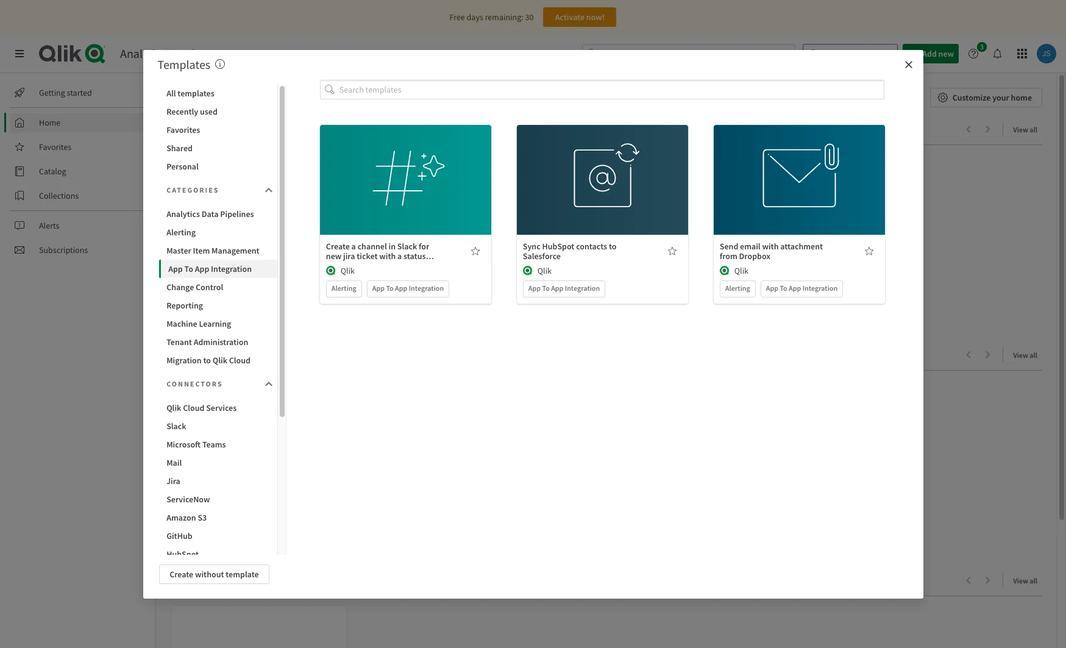 Task type: vqa. For each thing, say whether or not it's contained in the screenshot.
is
no



Task type: describe. For each thing, give the bounding box(es) containing it.
recently for recently used "link"
[[188, 348, 233, 363]]

create a channel in slack for new jira ticket with a status change
[[326, 241, 430, 272]]

qlik image for create a channel in slack for new jira ticket with a status change
[[326, 266, 336, 276]]

recently updated link
[[188, 573, 285, 589]]

use template for attachment
[[776, 161, 824, 172]]

microsoft teams
[[167, 439, 226, 450]]

amazon
[[167, 512, 196, 523]]

0 horizontal spatial cloud
[[183, 402, 205, 413]]

use template button for in
[[368, 157, 444, 176]]

use template for to
[[579, 161, 627, 172]]

categories
[[167, 185, 219, 194]]

to for migration to qlik cloud
[[203, 355, 211, 366]]

template for sync hubspot contacts to salesforce
[[594, 161, 627, 172]]

data
[[202, 208, 219, 219]]

recently used link
[[188, 348, 266, 363]]

searchbar element
[[583, 44, 796, 64]]

home link
[[10, 113, 146, 132]]

qlik for a
[[341, 265, 355, 276]]

create for create a channel in slack for new jira ticket with a status change
[[326, 241, 350, 252]]

getting started link
[[10, 83, 146, 102]]

alerting for create a channel in slack for new jira ticket with a status change
[[332, 284, 357, 293]]

integration down the sync hubspot contacts to salesforce
[[565, 284, 600, 293]]

home
[[1012, 92, 1033, 103]]

learning
[[199, 318, 231, 329]]

first for second jacob simon icon from the bottom of the home "main content"
[[179, 273, 195, 284]]

administration
[[194, 336, 248, 347]]

hubspot inside hubspot button
[[167, 549, 199, 560]]

connectors button
[[159, 372, 278, 396]]

machine learning button
[[159, 314, 278, 333]]

personal button
[[159, 157, 278, 175]]

qlik image for send email with attachment from dropbox
[[720, 266, 730, 276]]

ago for second jacob simon icon from the bottom of the home "main content"
[[255, 286, 267, 295]]

subscriptions
[[39, 245, 88, 256]]

tenant
[[167, 336, 192, 347]]

add to favorites image for create a channel in slack for new jira ticket with a status change
[[471, 247, 481, 256]]

ask
[[824, 48, 837, 59]]

favorites inside button
[[167, 124, 200, 135]]

to down the create a channel in slack for new jira ticket with a status change on the top left of the page
[[386, 284, 394, 293]]

explore
[[251, 122, 291, 137]]

analytics to explore
[[188, 122, 291, 137]]

management
[[212, 245, 260, 256]]

updated 10 minutes ago for 1st jacob simon "element" from the bottom
[[192, 512, 267, 521]]

close image
[[904, 59, 914, 69]]

github button
[[159, 527, 278, 545]]

30
[[526, 12, 534, 23]]

all for recently updated
[[1031, 577, 1038, 586]]

reporting
[[167, 300, 203, 311]]

integration down attachment on the top
[[803, 284, 838, 293]]

qlik cloud services button
[[159, 399, 278, 417]]

advisor
[[866, 48, 893, 59]]

analytics for analytics to explore
[[188, 122, 236, 137]]

analytics data pipelines
[[167, 208, 254, 219]]

2 jacob simon element from the top
[[179, 511, 190, 522]]

details button for to
[[565, 184, 641, 203]]

1 jacob simon image from the top
[[179, 285, 190, 296]]

servicenow
[[167, 494, 210, 505]]

first for first jacob simon icon from the bottom of the home "main content"
[[179, 498, 195, 509]]

updated for 1st jacob simon "element" from the bottom
[[192, 512, 219, 521]]

use template button for attachment
[[762, 157, 838, 176]]

customize your home
[[953, 92, 1033, 103]]

migration to qlik cloud button
[[159, 351, 278, 369]]

1 jacob simon element from the top
[[179, 285, 190, 296]]

remaining:
[[485, 12, 524, 23]]

change
[[326, 261, 353, 272]]

add to favorites image
[[668, 247, 678, 256]]

updated 10 minutes ago for first jacob simon "element"
[[192, 286, 267, 295]]

ticket
[[357, 251, 378, 262]]

teams
[[202, 439, 226, 450]]

days
[[467, 12, 484, 23]]

ago for first jacob simon icon from the bottom of the home "main content"
[[255, 512, 267, 521]]

ask insight advisor button
[[804, 44, 899, 63]]

recently used inside button
[[167, 106, 218, 117]]

templates are pre-built automations that help you automate common business workflows. get started by selecting one of the pre-built templates or choose the blank canvas to build an automation from scratch. image
[[215, 59, 225, 69]]

microsoft teams button
[[159, 435, 278, 454]]

app to app integration down attachment on the top
[[767, 284, 838, 293]]

favorites button
[[159, 120, 278, 139]]

github
[[167, 530, 193, 541]]

1 first app from the top
[[179, 273, 211, 284]]

master item management
[[167, 245, 260, 256]]

home inside 'link'
[[39, 117, 61, 128]]

details button for in
[[368, 184, 444, 203]]

1 app from the top
[[197, 273, 211, 284]]

insight
[[839, 48, 864, 59]]

send email with attachment from dropbox
[[720, 241, 824, 262]]

2 app from the top
[[197, 498, 211, 509]]

used inside button
[[200, 106, 218, 117]]

jira
[[167, 476, 180, 487]]

personal
[[167, 161, 199, 172]]

2 first app from the top
[[179, 498, 211, 509]]

amazon s3 button
[[159, 508, 278, 527]]

view all for recently used
[[1014, 351, 1038, 360]]

2 jacob simon image from the top
[[179, 511, 190, 522]]

qlik for email
[[735, 265, 749, 276]]

for
[[419, 241, 430, 252]]

use template for in
[[382, 161, 430, 172]]

qlik for hubspot
[[538, 265, 552, 276]]

customize
[[953, 92, 992, 103]]

updated for first jacob simon "element"
[[192, 286, 219, 295]]

view for analytics to explore
[[1014, 125, 1029, 134]]

catalog
[[39, 166, 66, 177]]

master
[[167, 245, 191, 256]]

analytics for analytics data pipelines
[[167, 208, 200, 219]]

contacts
[[577, 241, 608, 252]]

to down send email with attachment from dropbox
[[781, 284, 788, 293]]

analytics to explore link
[[188, 122, 296, 137]]

hubspot button
[[159, 545, 278, 563]]

shared button
[[159, 139, 278, 157]]

qlik down connectors
[[167, 402, 181, 413]]

personal element
[[250, 255, 269, 275]]

control
[[196, 282, 223, 293]]

move collection image for recently
[[171, 574, 183, 587]]

jira
[[343, 251, 355, 262]]

recently updated
[[188, 573, 280, 589]]

with inside the create a channel in slack for new jira ticket with a status change
[[380, 251, 396, 262]]

view for recently updated
[[1014, 577, 1029, 586]]

integration inside button
[[211, 263, 252, 274]]

channel
[[358, 241, 387, 252]]

templates
[[158, 56, 211, 72]]

mail
[[167, 457, 182, 468]]

connectors
[[167, 379, 223, 388]]

updated
[[236, 573, 280, 589]]

alerting for send email with attachment from dropbox
[[726, 284, 751, 293]]

0 horizontal spatial a
[[352, 241, 356, 252]]

microsoft
[[167, 439, 201, 450]]

without
[[195, 569, 224, 580]]

machine
[[167, 318, 197, 329]]

view all for recently updated
[[1014, 577, 1038, 586]]

move collection image for analytics
[[171, 123, 183, 135]]



Task type: locate. For each thing, give the bounding box(es) containing it.
hubspot down github
[[167, 549, 199, 560]]

2 view all from the top
[[1014, 351, 1038, 360]]

1 use from the left
[[382, 161, 395, 172]]

updated 10 minutes ago down servicenow 'button'
[[192, 512, 267, 521]]

move collection image
[[171, 349, 183, 361]]

1 vertical spatial first
[[179, 498, 195, 509]]

1 vertical spatial ago
[[255, 512, 267, 521]]

move collection image
[[171, 123, 183, 135], [171, 574, 183, 587]]

0 vertical spatial recently used
[[167, 106, 218, 117]]

1 horizontal spatial with
[[763, 241, 779, 252]]

a left ticket
[[352, 241, 356, 252]]

2 view all link from the top
[[1014, 347, 1043, 362]]

1 horizontal spatial slack
[[398, 241, 417, 252]]

alerting inside button
[[167, 227, 196, 238]]

recently used
[[167, 106, 218, 117], [188, 348, 261, 363]]

0 vertical spatial 10
[[220, 286, 227, 295]]

recently for recently updated link
[[188, 573, 233, 589]]

details button for attachment
[[762, 184, 838, 203]]

details up attachment on the top
[[787, 188, 813, 199]]

create for create without template
[[170, 569, 193, 580]]

cloud down administration
[[229, 355, 251, 366]]

1 view all from the top
[[1014, 125, 1038, 134]]

analytics services element
[[120, 46, 211, 61]]

1 vertical spatial 10
[[220, 512, 227, 521]]

master item management button
[[159, 241, 278, 260]]

1 horizontal spatial create
[[326, 241, 350, 252]]

0 vertical spatial move collection image
[[171, 123, 183, 135]]

app to app integration up control
[[168, 263, 252, 274]]

qlik image down from
[[720, 266, 730, 276]]

favorites link
[[10, 137, 146, 157]]

2 vertical spatial all
[[1031, 577, 1038, 586]]

with right ticket
[[380, 251, 396, 262]]

1 vertical spatial used
[[236, 348, 261, 363]]

2 horizontal spatial alerting
[[726, 284, 751, 293]]

2 minutes from the top
[[229, 512, 254, 521]]

2 use template from the left
[[579, 161, 627, 172]]

1 horizontal spatial alerting
[[332, 284, 357, 293]]

integration down status
[[409, 284, 444, 293]]

1 vertical spatial services
[[206, 402, 237, 413]]

2 vertical spatial view
[[1014, 577, 1029, 586]]

all templates button
[[159, 84, 278, 102]]

3 view all from the top
[[1014, 577, 1038, 586]]

analytics services
[[120, 46, 211, 61]]

services left templates are pre-built automations that help you automate common business workflows. get started by selecting one of the pre-built templates or choose the blank canvas to build an automation from scratch. image
[[169, 46, 211, 61]]

close sidebar menu image
[[15, 49, 24, 59]]

details for in
[[393, 188, 418, 199]]

minutes
[[229, 286, 254, 295], [229, 512, 254, 521]]

hubspot right sync
[[543, 241, 575, 252]]

view all link for recently updated
[[1014, 573, 1043, 588]]

1 qlik image from the left
[[326, 266, 336, 276]]

app to app integration
[[168, 263, 252, 274], [373, 284, 444, 293], [529, 284, 600, 293], [767, 284, 838, 293]]

1 use template from the left
[[382, 161, 430, 172]]

0 vertical spatial recently
[[167, 106, 198, 117]]

details for attachment
[[787, 188, 813, 199]]

2 vertical spatial to
[[203, 355, 211, 366]]

all
[[1031, 125, 1038, 134], [1031, 351, 1038, 360], [1031, 577, 1038, 586]]

qlik down salesforce
[[538, 265, 552, 276]]

to inside home "main content"
[[238, 122, 249, 137]]

2 vertical spatial recently
[[188, 573, 233, 589]]

0 horizontal spatial favorites
[[39, 142, 72, 153]]

2 vertical spatial view all link
[[1014, 573, 1043, 588]]

activate now! link
[[544, 7, 617, 27]]

1 horizontal spatial qlik image
[[523, 266, 533, 276]]

machine learning
[[167, 318, 231, 329]]

activate now!
[[556, 12, 605, 23]]

alerting button
[[159, 223, 278, 241]]

0 vertical spatial slack
[[398, 241, 417, 252]]

updated
[[192, 286, 219, 295], [192, 512, 219, 521]]

getting
[[39, 87, 65, 98]]

favorites up catalog
[[39, 142, 72, 153]]

3 view all link from the top
[[1014, 573, 1043, 588]]

0 vertical spatial create
[[326, 241, 350, 252]]

to inside button
[[185, 263, 193, 274]]

2 updated 10 minutes ago from the top
[[192, 512, 267, 521]]

2 use template button from the left
[[565, 157, 641, 176]]

slack up microsoft at the left of page
[[167, 421, 186, 432]]

services inside button
[[206, 402, 237, 413]]

all templates
[[167, 88, 215, 99]]

attachment
[[781, 241, 824, 252]]

Search templates text field
[[340, 80, 885, 100]]

0 vertical spatial home
[[171, 88, 208, 107]]

1 vertical spatial to
[[609, 241, 617, 252]]

0 horizontal spatial use template button
[[368, 157, 444, 176]]

create up change at left top
[[326, 241, 350, 252]]

updated down servicenow 'button'
[[192, 512, 219, 521]]

1 horizontal spatial a
[[398, 251, 402, 262]]

details button
[[368, 184, 444, 203], [565, 184, 641, 203], [762, 184, 838, 203]]

0 horizontal spatial details
[[393, 188, 418, 199]]

recently used down administration
[[188, 348, 261, 363]]

view all link
[[1014, 121, 1043, 137], [1014, 347, 1043, 362], [1014, 573, 1043, 588]]

create without template button
[[159, 565, 269, 584]]

ask insight advisor
[[824, 48, 893, 59]]

1 vertical spatial recently used
[[188, 348, 261, 363]]

view all link for analytics to explore
[[1014, 121, 1043, 137]]

tenant administration button
[[159, 333, 278, 351]]

0 vertical spatial updated 10 minutes ago
[[192, 286, 267, 295]]

template
[[397, 161, 430, 172], [594, 161, 627, 172], [791, 161, 824, 172], [226, 569, 259, 580]]

0 vertical spatial first app
[[179, 273, 211, 284]]

2 horizontal spatial qlik image
[[720, 266, 730, 276]]

1 vertical spatial updated 10 minutes ago
[[192, 512, 267, 521]]

analytics inside 'analytics data pipelines' button
[[167, 208, 200, 219]]

alerting
[[167, 227, 196, 238], [332, 284, 357, 293], [726, 284, 751, 293]]

jacob simon image up reporting
[[179, 285, 190, 296]]

0 vertical spatial updated
[[192, 286, 219, 295]]

details button up the contacts
[[565, 184, 641, 203]]

with inside send email with attachment from dropbox
[[763, 241, 779, 252]]

2 first from the top
[[179, 498, 195, 509]]

0 horizontal spatial alerting
[[167, 227, 196, 238]]

details up in
[[393, 188, 418, 199]]

used down all templates button
[[200, 106, 218, 117]]

2 use from the left
[[579, 161, 592, 172]]

analytics for analytics services
[[120, 46, 166, 61]]

2 updated from the top
[[192, 512, 219, 521]]

first left control
[[179, 273, 195, 284]]

sync hubspot contacts to salesforce
[[523, 241, 617, 262]]

1 horizontal spatial home
[[171, 88, 208, 107]]

2 horizontal spatial details
[[787, 188, 813, 199]]

0 vertical spatial favorites
[[167, 124, 200, 135]]

free
[[450, 12, 465, 23]]

2 details from the left
[[590, 188, 615, 199]]

integration down management
[[211, 263, 252, 274]]

with
[[763, 241, 779, 252], [380, 251, 396, 262]]

3 view from the top
[[1014, 577, 1029, 586]]

1 first from the top
[[179, 273, 195, 284]]

1 vertical spatial slack
[[167, 421, 186, 432]]

amazon s3
[[167, 512, 207, 523]]

change control button
[[159, 278, 278, 296]]

0 horizontal spatial to
[[203, 355, 211, 366]]

alerting down change at left top
[[332, 284, 357, 293]]

alerting up master
[[167, 227, 196, 238]]

template inside button
[[226, 569, 259, 580]]

1 horizontal spatial favorites
[[167, 124, 200, 135]]

1 horizontal spatial to
[[238, 122, 249, 137]]

1 vertical spatial view
[[1014, 351, 1029, 360]]

details button up attachment on the top
[[762, 184, 838, 203]]

minutes for first jacob simon icon from the bottom of the home "main content"
[[229, 512, 254, 521]]

2 qlik image from the left
[[523, 266, 533, 276]]

details button up in
[[368, 184, 444, 203]]

0 horizontal spatial create
[[170, 569, 193, 580]]

updated 10 minutes ago up reporting button
[[192, 286, 267, 295]]

0 horizontal spatial use template
[[382, 161, 430, 172]]

slack right in
[[398, 241, 417, 252]]

app to app integration down the sync hubspot contacts to salesforce
[[529, 284, 600, 293]]

catalog link
[[10, 162, 146, 181]]

app right the change
[[197, 273, 211, 284]]

2 add to favorites image from the left
[[865, 247, 875, 256]]

1 horizontal spatial use template button
[[565, 157, 641, 176]]

1 vertical spatial home
[[39, 117, 61, 128]]

2 horizontal spatial use template
[[776, 161, 824, 172]]

create inside button
[[170, 569, 193, 580]]

collections
[[39, 190, 79, 201]]

jacob simon element down "servicenow"
[[179, 511, 190, 522]]

2 horizontal spatial details button
[[762, 184, 838, 203]]

Search text field
[[602, 44, 796, 64]]

to inside the sync hubspot contacts to salesforce
[[609, 241, 617, 252]]

10 for first jacob simon icon from the bottom of the home "main content"
[[220, 512, 227, 521]]

activate
[[556, 12, 585, 23]]

jacob simon element
[[179, 285, 190, 296], [179, 511, 190, 522]]

10
[[220, 286, 227, 295], [220, 512, 227, 521]]

jacob simon image down "servicenow"
[[179, 511, 190, 522]]

1 vertical spatial jacob simon image
[[179, 511, 190, 522]]

used inside home "main content"
[[236, 348, 261, 363]]

details
[[393, 188, 418, 199], [590, 188, 615, 199], [787, 188, 813, 199]]

1 view from the top
[[1014, 125, 1029, 134]]

view
[[1014, 125, 1029, 134], [1014, 351, 1029, 360], [1014, 577, 1029, 586]]

analytics data pipelines button
[[159, 205, 278, 223]]

2 ago from the top
[[255, 512, 267, 521]]

recently inside button
[[167, 106, 198, 117]]

3 qlik image from the left
[[720, 266, 730, 276]]

1 details from the left
[[393, 188, 418, 199]]

0 vertical spatial view all link
[[1014, 121, 1043, 137]]

jacob simon element up reporting
[[179, 285, 190, 296]]

slack inside button
[[167, 421, 186, 432]]

to down tenant administration
[[203, 355, 211, 366]]

servicenow button
[[159, 490, 278, 508]]

1 vertical spatial first app
[[179, 498, 211, 509]]

your
[[993, 92, 1010, 103]]

0 vertical spatial app
[[197, 273, 211, 284]]

item
[[193, 245, 210, 256]]

0 vertical spatial to
[[238, 122, 249, 137]]

add to favorites image
[[471, 247, 481, 256], [865, 247, 875, 256]]

0 vertical spatial analytics
[[120, 46, 166, 61]]

0 vertical spatial all
[[1031, 125, 1038, 134]]

0 vertical spatial first
[[179, 273, 195, 284]]

recently used inside home "main content"
[[188, 348, 261, 363]]

10 for second jacob simon icon from the bottom of the home "main content"
[[220, 286, 227, 295]]

template for send email with attachment from dropbox
[[791, 161, 824, 172]]

add to favorites image for send email with attachment from dropbox
[[865, 247, 875, 256]]

home main content
[[151, 73, 1067, 648]]

with right the email
[[763, 241, 779, 252]]

collections link
[[10, 186, 146, 206]]

jira button
[[159, 472, 278, 490]]

pipelines
[[220, 208, 254, 219]]

shared
[[167, 142, 193, 153]]

0 horizontal spatial use
[[382, 161, 395, 172]]

1 10 from the top
[[220, 286, 227, 295]]

1 details button from the left
[[368, 184, 444, 203]]

0 horizontal spatial slack
[[167, 421, 186, 432]]

1 use template button from the left
[[368, 157, 444, 176]]

2 details button from the left
[[565, 184, 641, 203]]

app to app integration button
[[159, 260, 278, 278]]

1 add to favorites image from the left
[[471, 247, 481, 256]]

from
[[720, 251, 738, 262]]

1 ago from the top
[[255, 286, 267, 295]]

services up slack button
[[206, 402, 237, 413]]

recently used down all templates on the left of page
[[167, 106, 218, 117]]

view all link for recently used
[[1014, 347, 1043, 362]]

1 vertical spatial favorites
[[39, 142, 72, 153]]

to inside button
[[203, 355, 211, 366]]

2 10 from the top
[[220, 512, 227, 521]]

qlik down from
[[735, 265, 749, 276]]

use template button for to
[[565, 157, 641, 176]]

0 horizontal spatial used
[[200, 106, 218, 117]]

used down administration
[[236, 348, 261, 363]]

customize your home button
[[931, 88, 1043, 107]]

subscriptions link
[[10, 240, 146, 260]]

1 vertical spatial cloud
[[183, 402, 205, 413]]

1 minutes from the top
[[229, 286, 254, 295]]

details up the contacts
[[590, 188, 615, 199]]

0 vertical spatial jacob simon element
[[179, 285, 190, 296]]

1 vertical spatial jacob simon element
[[179, 511, 190, 522]]

categories button
[[159, 178, 278, 202]]

minutes down servicenow 'button'
[[229, 512, 254, 521]]

2 vertical spatial view all
[[1014, 577, 1038, 586]]

1 horizontal spatial cloud
[[229, 355, 251, 366]]

view for recently used
[[1014, 351, 1029, 360]]

qlik down the jira
[[341, 265, 355, 276]]

1 vertical spatial all
[[1031, 351, 1038, 360]]

alerting down from
[[726, 284, 751, 293]]

create left without
[[170, 569, 193, 580]]

app to app integration down status
[[373, 284, 444, 293]]

templates are pre-built automations that help you automate common business workflows. get started by selecting one of the pre-built templates or choose the blank canvas to build an automation from scratch. tooltip
[[215, 56, 225, 72]]

details for to
[[590, 188, 615, 199]]

send
[[720, 241, 739, 252]]

use for with
[[776, 161, 789, 172]]

cloud
[[229, 355, 251, 366], [183, 402, 205, 413]]

app up s3
[[197, 498, 211, 509]]

to for analytics to explore
[[238, 122, 249, 137]]

3 details button from the left
[[762, 184, 838, 203]]

jacob simon image
[[179, 285, 190, 296], [179, 511, 190, 522]]

1 all from the top
[[1031, 125, 1038, 134]]

create inside the create a channel in slack for new jira ticket with a status change
[[326, 241, 350, 252]]

slack inside the create a channel in slack for new jira ticket with a status change
[[398, 241, 417, 252]]

view all for analytics to explore
[[1014, 125, 1038, 134]]

2 vertical spatial analytics
[[167, 208, 200, 219]]

use for channel
[[382, 161, 395, 172]]

to up change control
[[185, 263, 193, 274]]

minutes for second jacob simon icon from the bottom of the home "main content"
[[229, 286, 254, 295]]

template for create a channel in slack for new jira ticket with a status change
[[397, 161, 430, 172]]

10 down servicenow 'button'
[[220, 512, 227, 521]]

in
[[389, 241, 396, 252]]

salesforce
[[523, 251, 561, 262]]

0 vertical spatial view
[[1014, 125, 1029, 134]]

analytics
[[120, 46, 166, 61], [188, 122, 236, 137], [167, 208, 200, 219]]

0 vertical spatial services
[[169, 46, 211, 61]]

favorites
[[167, 124, 200, 135], [39, 142, 72, 153]]

1 vertical spatial view all link
[[1014, 347, 1043, 362]]

1 vertical spatial create
[[170, 569, 193, 580]]

status
[[404, 251, 426, 262]]

1 updated from the top
[[192, 286, 219, 295]]

view all
[[1014, 125, 1038, 134], [1014, 351, 1038, 360], [1014, 577, 1038, 586]]

1 vertical spatial hubspot
[[167, 549, 199, 560]]

qlik image
[[326, 266, 336, 276], [523, 266, 533, 276], [720, 266, 730, 276]]

favorites up shared
[[167, 124, 200, 135]]

1 horizontal spatial add to favorites image
[[865, 247, 875, 256]]

3 use template from the left
[[776, 161, 824, 172]]

a right in
[[398, 251, 402, 262]]

migration
[[167, 355, 202, 366]]

tenant administration
[[167, 336, 248, 347]]

ago down personal element
[[255, 286, 267, 295]]

updated up reporting button
[[192, 286, 219, 295]]

first up amazon s3
[[179, 498, 195, 509]]

minutes up reporting button
[[229, 286, 254, 295]]

dropbox
[[740, 251, 771, 262]]

3 use template button from the left
[[762, 157, 838, 176]]

0 vertical spatial cloud
[[229, 355, 251, 366]]

0 vertical spatial minutes
[[229, 286, 254, 295]]

create
[[326, 241, 350, 252], [170, 569, 193, 580]]

1 horizontal spatial use template
[[579, 161, 627, 172]]

cloud down connectors
[[183, 402, 205, 413]]

0 vertical spatial view all
[[1014, 125, 1038, 134]]

2 all from the top
[[1031, 351, 1038, 360]]

2 horizontal spatial use template button
[[762, 157, 838, 176]]

1 vertical spatial updated
[[192, 512, 219, 521]]

qlik down administration
[[213, 355, 228, 366]]

all for recently used
[[1031, 351, 1038, 360]]

3 use from the left
[[776, 161, 789, 172]]

0 horizontal spatial add to favorites image
[[471, 247, 481, 256]]

move collection image left without
[[171, 574, 183, 587]]

alerts
[[39, 220, 59, 231]]

0 vertical spatial jacob simon image
[[179, 285, 190, 296]]

1 horizontal spatial details
[[590, 188, 615, 199]]

use for contacts
[[579, 161, 592, 172]]

reporting button
[[159, 296, 278, 314]]

10 up reporting button
[[220, 286, 227, 295]]

2 view from the top
[[1014, 351, 1029, 360]]

1 updated 10 minutes ago from the top
[[192, 286, 267, 295]]

1 vertical spatial app
[[197, 498, 211, 509]]

move collection image up shared
[[171, 123, 183, 135]]

qlik image down new
[[326, 266, 336, 276]]

1 horizontal spatial use
[[579, 161, 592, 172]]

0 horizontal spatial with
[[380, 251, 396, 262]]

navigation pane element
[[0, 78, 156, 265]]

all
[[167, 88, 176, 99]]

1 vertical spatial move collection image
[[171, 574, 183, 587]]

free days remaining: 30
[[450, 12, 534, 23]]

ago down servicenow 'button'
[[255, 512, 267, 521]]

1 horizontal spatial details button
[[565, 184, 641, 203]]

to
[[185, 263, 193, 274], [386, 284, 394, 293], [543, 284, 550, 293], [781, 284, 788, 293]]

hubspot
[[543, 241, 575, 252], [167, 549, 199, 560]]

app to app integration inside app to app integration button
[[168, 263, 252, 274]]

2 horizontal spatial to
[[609, 241, 617, 252]]

hubspot inside the sync hubspot contacts to salesforce
[[543, 241, 575, 252]]

0 vertical spatial used
[[200, 106, 218, 117]]

1 vertical spatial analytics
[[188, 122, 236, 137]]

qlik image down salesforce
[[523, 266, 533, 276]]

0 horizontal spatial hubspot
[[167, 549, 199, 560]]

3 all from the top
[[1031, 577, 1038, 586]]

0 horizontal spatial qlik image
[[326, 266, 336, 276]]

1 vertical spatial view all
[[1014, 351, 1038, 360]]

new
[[326, 251, 342, 262]]

0 vertical spatial hubspot
[[543, 241, 575, 252]]

home inside "main content"
[[171, 88, 208, 107]]

slack button
[[159, 417, 278, 435]]

3 details from the left
[[787, 188, 813, 199]]

1 horizontal spatial used
[[236, 348, 261, 363]]

0 horizontal spatial home
[[39, 117, 61, 128]]

favorites inside navigation pane element
[[39, 142, 72, 153]]

all for analytics to explore
[[1031, 125, 1038, 134]]

to left explore
[[238, 122, 249, 137]]

analytics inside home "main content"
[[188, 122, 236, 137]]

to right the contacts
[[609, 241, 617, 252]]

getting started
[[39, 87, 92, 98]]

qlik cloud services
[[167, 402, 237, 413]]

qlik image for sync hubspot contacts to salesforce
[[523, 266, 533, 276]]

alerts link
[[10, 216, 146, 235]]

1 view all link from the top
[[1014, 121, 1043, 137]]

to
[[238, 122, 249, 137], [609, 241, 617, 252], [203, 355, 211, 366]]

templates
[[178, 88, 215, 99]]

to down salesforce
[[543, 284, 550, 293]]

0 horizontal spatial details button
[[368, 184, 444, 203]]

change
[[167, 282, 194, 293]]



